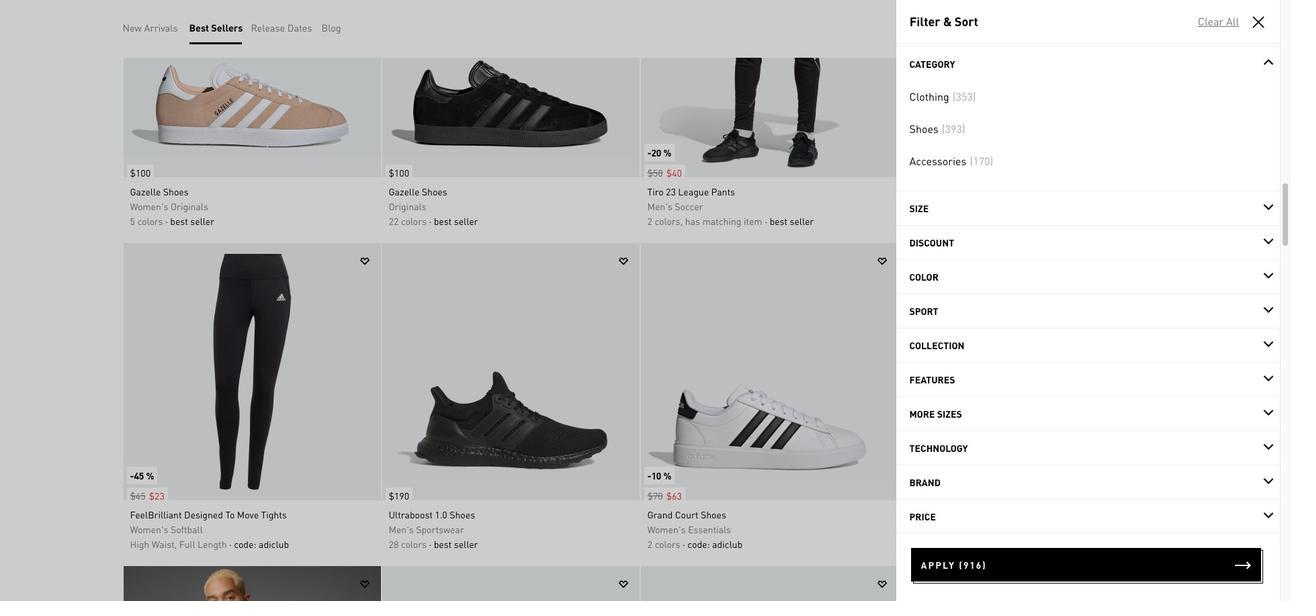 Task type: describe. For each thing, give the bounding box(es) containing it.
$100 link for gazelle shoes originals 22 colors · best seller
[[382, 158, 413, 181]]

1.0
[[435, 509, 447, 521]]

-10 %
[[647, 470, 671, 482]]

$45 $23
[[130, 490, 164, 502]]

$190 link
[[382, 481, 413, 504]]

more sizes
[[909, 408, 962, 420]]

color
[[909, 271, 939, 283]]

men's soccer black tiro 23 league pants image
[[641, 0, 898, 177]]

- for 20
[[647, 146, 651, 159]]

18
[[906, 538, 916, 550]]

clothing (353)
[[909, 89, 976, 103]]

best
[[189, 22, 209, 34]]

$190
[[389, 490, 409, 502]]

28
[[389, 538, 399, 550]]

dates
[[287, 22, 312, 34]]

men's for ultraboost 1.0 shoes men's sportswear 28 colors · best seller
[[389, 523, 414, 536]]

$50
[[647, 167, 663, 179]]

release dates link
[[251, 20, 312, 35]]

apply (916) button
[[911, 548, 1261, 582]]

% for -10 %
[[663, 470, 671, 482]]

new arrivals link
[[123, 20, 178, 35]]

men's sportswear grey ultraboost 1.0 shoes image
[[641, 566, 898, 601]]

best sellers
[[189, 22, 243, 34]]

colors inside ultraboost 1.0 shoes men's sportswear 28 colors · best seller
[[401, 538, 427, 550]]

discount
[[909, 237, 954, 249]]

men's sportswear black ultraboost 1.0 shoes image
[[382, 243, 639, 501]]

tiro 23 league pants men's soccer 2 colors, has matching item · best seller
[[647, 185, 814, 227]]

all
[[1226, 14, 1239, 28]]

league
[[678, 185, 709, 198]]

length
[[198, 538, 227, 550]]

sport
[[909, 305, 938, 317]]

colors inside the adifom stan smith mule shoes women's originals 5 colors · best seller
[[913, 215, 939, 227]]

· inside gazelle shoes women's originals 5 colors · best seller
[[165, 215, 168, 227]]

45
[[134, 470, 144, 482]]

5 inside the adifom stan smith mule shoes women's originals 5 colors · best seller
[[906, 215, 911, 227]]

% for -20 %
[[663, 146, 671, 159]]

20
[[651, 146, 661, 159]]

technology
[[909, 442, 968, 454]]

best inside tiro 23 league pants men's soccer 2 colors, has matching item · best seller
[[770, 215, 787, 227]]

new
[[123, 22, 142, 34]]

tights
[[261, 509, 287, 521]]

men's inside tiro 23 league pants men's soccer 2 colors, has matching item · best seller
[[647, 200, 672, 212]]

gazelle for gazelle shoes originals 22 colors · best seller
[[389, 185, 419, 198]]

sellers
[[211, 22, 243, 34]]

grand court shoes women's essentials 2 colors · code: adiclub
[[647, 509, 743, 550]]

women's originals pink gazelle shoes image
[[123, 0, 381, 177]]

to
[[225, 509, 235, 521]]

campus
[[906, 509, 940, 521]]

grand
[[647, 509, 673, 521]]

men's for campus 00s shoes men's originals 18 colors · best seller
[[906, 523, 931, 536]]

$70 $63
[[647, 490, 682, 502]]

$110 link
[[899, 481, 930, 504]]

shoes inside the adifom stan smith mule shoes women's originals 5 colors · best seller
[[1009, 185, 1034, 198]]

colors inside gazelle shoes women's originals 5 colors · best seller
[[137, 215, 163, 227]]

originals inside campus 00s shoes men's originals 18 colors · best seller
[[933, 523, 971, 536]]

shoes inside gazelle shoes originals 22 colors · best seller
[[422, 185, 447, 198]]

5 inside gazelle shoes women's originals 5 colors · best seller
[[130, 215, 135, 227]]

women's inside gazelle shoes women's originals 5 colors · best seller
[[130, 200, 168, 212]]

women's inside the adifom stan smith mule shoes women's originals 5 colors · best seller
[[906, 200, 944, 212]]

gazelle for gazelle shoes women's originals 5 colors · best seller
[[130, 185, 161, 198]]

accessories (170)
[[909, 154, 993, 168]]

collection
[[909, 339, 964, 351]]

· inside feelbrilliant designed to move tights women's softball high waist, full length · code: adiclub
[[229, 538, 232, 550]]

· inside grand court shoes women's essentials 2 colors · code: adiclub
[[683, 538, 685, 550]]

% for -45 %
[[146, 470, 154, 482]]

originals inside gazelle shoes women's originals 5 colors · best seller
[[171, 200, 208, 212]]

feelbrilliant
[[130, 509, 182, 521]]

$100 link for gazelle shoes women's originals 5 colors · best seller
[[123, 158, 154, 181]]

$40
[[666, 167, 682, 179]]

colors inside grand court shoes women's essentials 2 colors · code: adiclub
[[655, 538, 680, 550]]

code: inside feelbrilliant designed to move tights women's softball high waist, full length · code: adiclub
[[234, 538, 256, 550]]

$70
[[647, 490, 663, 502]]

smith
[[959, 185, 983, 198]]

(353)
[[953, 89, 976, 103]]

colors,
[[655, 215, 683, 227]]

best inside gazelle shoes originals 22 colors · best seller
[[434, 215, 452, 227]]

soccer
[[675, 200, 703, 212]]

$100 for gazelle shoes originals 22 colors · best seller
[[389, 167, 409, 179]]

arrivals
[[144, 22, 178, 34]]

stan
[[938, 185, 957, 198]]

shoes (393)
[[909, 122, 965, 136]]

move
[[237, 509, 259, 521]]

adiclub inside grand court shoes women's essentials 2 colors · code: adiclub
[[712, 538, 743, 550]]

2 inside grand court shoes women's essentials 2 colors · code: adiclub
[[647, 538, 652, 550]]

shoes inside campus 00s shoes men's originals 18 colors · best seller
[[960, 509, 985, 521]]

-45 %
[[130, 470, 154, 482]]

softball
[[171, 523, 203, 536]]

adiclub inside feelbrilliant designed to move tights women's softball high waist, full length · code: adiclub
[[259, 538, 289, 550]]

best inside campus 00s shoes men's originals 18 colors · best seller
[[951, 538, 969, 550]]

women's sportswear white ultraboost 1.0 shoes image
[[382, 566, 639, 601]]

court
[[675, 509, 698, 521]]

seller inside ultraboost 1.0 shoes men's sportswear 28 colors · best seller
[[454, 538, 478, 550]]

designed
[[184, 509, 223, 521]]

· inside tiro 23 league pants men's soccer 2 colors, has matching item · best seller
[[765, 215, 767, 227]]

women's essentials white grand court shoes image
[[641, 243, 898, 501]]

campus 00s shoes men's originals 18 colors · best seller
[[906, 509, 995, 550]]

· inside gazelle shoes originals 22 colors · best seller
[[429, 215, 432, 227]]

clothing
[[909, 89, 949, 103]]

- for 10
[[647, 470, 651, 482]]

features
[[909, 374, 955, 386]]



Task type: locate. For each thing, give the bounding box(es) containing it.
0 horizontal spatial adiclub
[[259, 538, 289, 550]]

sort
[[954, 13, 978, 29]]

new arrivals
[[123, 22, 178, 34]]

$110
[[906, 490, 927, 502]]

0 vertical spatial 2
[[647, 215, 652, 227]]

22
[[389, 215, 399, 227]]

2
[[647, 215, 652, 227], [647, 538, 652, 550]]

best inside the adifom stan smith mule shoes women's originals 5 colors · best seller
[[946, 215, 964, 227]]

sizes
[[937, 408, 962, 420]]

shoes inside gazelle shoes women's originals 5 colors · best seller
[[163, 185, 189, 198]]

release dates
[[251, 22, 312, 34]]

originals inside the adifom stan smith mule shoes women's originals 5 colors · best seller
[[947, 200, 984, 212]]

adiclub down tights
[[259, 538, 289, 550]]

code: down move
[[234, 538, 256, 550]]

- for 45
[[130, 470, 134, 482]]

0 horizontal spatial code:
[[234, 538, 256, 550]]

more
[[909, 408, 935, 420]]

1 vertical spatial 2
[[647, 538, 652, 550]]

$100 for gazelle shoes women's originals 5 colors · best seller
[[130, 167, 151, 179]]

$100 link up gazelle shoes originals 22 colors · best seller
[[382, 158, 413, 181]]

- up '$50'
[[647, 146, 651, 159]]

1 5 from the left
[[130, 215, 135, 227]]

1 gazelle from the left
[[130, 185, 161, 198]]

$100 link up gazelle shoes women's originals 5 colors · best seller
[[123, 158, 154, 181]]

men's down tiro
[[647, 200, 672, 212]]

category
[[909, 58, 955, 70]]

seller inside campus 00s shoes men's originals 18 colors · best seller
[[971, 538, 995, 550]]

best
[[170, 215, 188, 227], [434, 215, 452, 227], [770, 215, 787, 227], [946, 215, 964, 227], [434, 538, 452, 550], [951, 538, 969, 550]]

$50 $40
[[647, 167, 682, 179]]

1 horizontal spatial gazelle
[[389, 185, 419, 198]]

waist,
[[152, 538, 177, 550]]

release
[[251, 22, 285, 34]]

list containing new arrivals
[[123, 11, 350, 44]]

gazelle inside gazelle shoes women's originals 5 colors · best seller
[[130, 185, 161, 198]]

2 left colors, on the top of page
[[647, 215, 652, 227]]

men's
[[647, 200, 672, 212], [389, 523, 414, 536], [906, 523, 931, 536]]

2 $100 from the left
[[389, 167, 409, 179]]

% right the 10
[[663, 470, 671, 482]]

· inside campus 00s shoes men's originals 18 colors · best seller
[[946, 538, 949, 550]]

women's inside grand court shoes women's essentials 2 colors · code: adiclub
[[647, 523, 686, 536]]

$23
[[149, 490, 164, 502]]

men's originals brown campus 00s shoes image
[[899, 243, 1157, 501]]

filter & sort
[[909, 13, 978, 29]]

shoes inside grand court shoes women's essentials 2 colors · code: adiclub
[[701, 509, 726, 521]]

originals inside gazelle shoes originals 22 colors · best seller
[[389, 200, 426, 212]]

-20 %
[[647, 146, 671, 159]]

&
[[943, 13, 952, 29]]

matching
[[702, 215, 741, 227]]

0 horizontal spatial gazelle
[[130, 185, 161, 198]]

1 horizontal spatial men's
[[647, 200, 672, 212]]

list
[[123, 11, 350, 44]]

price
[[909, 511, 936, 523]]

(170)
[[970, 154, 993, 168]]

tiro
[[647, 185, 664, 198]]

1 horizontal spatial $100
[[389, 167, 409, 179]]

1 horizontal spatial code:
[[688, 538, 710, 550]]

· inside the adifom stan smith mule shoes women's originals 5 colors · best seller
[[941, 215, 944, 227]]

colors
[[137, 215, 163, 227], [401, 215, 427, 227], [913, 215, 939, 227], [401, 538, 427, 550], [655, 538, 680, 550], [918, 538, 944, 550]]

brand
[[909, 476, 941, 488]]

0 horizontal spatial 5
[[130, 215, 135, 227]]

2 horizontal spatial men's
[[906, 523, 931, 536]]

adiclub
[[259, 538, 289, 550], [712, 538, 743, 550]]

high
[[130, 538, 149, 550]]

women's
[[130, 200, 168, 212], [906, 200, 944, 212], [130, 523, 168, 536], [647, 523, 686, 536]]

10
[[651, 470, 661, 482]]

originals black busenitz pro shoes image
[[899, 566, 1157, 601]]

2 5 from the left
[[906, 215, 911, 227]]

0 horizontal spatial $100
[[130, 167, 151, 179]]

% right 20
[[663, 146, 671, 159]]

blog
[[322, 22, 341, 34]]

- up $45
[[130, 470, 134, 482]]

code: inside grand court shoes women's essentials 2 colors · code: adiclub
[[688, 538, 710, 550]]

men's down price
[[906, 523, 931, 536]]

00s
[[943, 509, 957, 521]]

2 $100 link from the left
[[382, 158, 413, 181]]

$100 up gazelle shoes women's originals 5 colors · best seller
[[130, 167, 151, 179]]

2 down "grand"
[[647, 538, 652, 550]]

colors inside campus 00s shoes men's originals 18 colors · best seller
[[918, 538, 944, 550]]

0 horizontal spatial men's
[[389, 523, 414, 536]]

$100 up gazelle shoes originals 22 colors · best seller
[[389, 167, 409, 179]]

shoes
[[909, 122, 939, 136], [163, 185, 189, 198], [422, 185, 447, 198], [1009, 185, 1034, 198], [450, 509, 475, 521], [701, 509, 726, 521], [960, 509, 985, 521]]

seller
[[190, 215, 214, 227], [454, 215, 478, 227], [790, 215, 814, 227], [966, 215, 990, 227], [454, 538, 478, 550], [971, 538, 995, 550]]

2 inside tiro 23 league pants men's soccer 2 colors, has matching item · best seller
[[647, 215, 652, 227]]

$45
[[130, 490, 146, 502]]

· inside ultraboost 1.0 shoes men's sportswear 28 colors · best seller
[[429, 538, 432, 550]]

sportswear
[[416, 523, 464, 536]]

1 adiclub from the left
[[259, 538, 289, 550]]

item
[[744, 215, 762, 227]]

2 gazelle from the left
[[389, 185, 419, 198]]

men's up 28
[[389, 523, 414, 536]]

gazelle shoes originals 22 colors · best seller
[[389, 185, 478, 227]]

pants
[[711, 185, 735, 198]]

1 horizontal spatial $100 link
[[382, 158, 413, 181]]

code: down essentials
[[688, 538, 710, 550]]

accessories
[[909, 154, 966, 168]]

shoes inside ultraboost 1.0 shoes men's sportswear 28 colors · best seller
[[450, 509, 475, 521]]

2 code: from the left
[[688, 538, 710, 550]]

originals
[[171, 200, 208, 212], [389, 200, 426, 212], [947, 200, 984, 212], [933, 523, 971, 536]]

best inside gazelle shoes women's originals 5 colors · best seller
[[170, 215, 188, 227]]

clear all
[[1198, 14, 1239, 28]]

ultraboost
[[389, 509, 433, 521]]

men's inside campus 00s shoes men's originals 18 colors · best seller
[[906, 523, 931, 536]]

mule
[[986, 185, 1006, 198]]

1 $100 from the left
[[130, 167, 151, 179]]

full
[[179, 538, 195, 550]]

23
[[666, 185, 676, 198]]

1 code: from the left
[[234, 538, 256, 550]]

women's inside feelbrilliant designed to move tights women's softball high waist, full length · code: adiclub
[[130, 523, 168, 536]]

size
[[909, 202, 929, 214]]

adifom
[[906, 185, 935, 198]]

% right 45
[[146, 470, 154, 482]]

feelbrilliant designed to move tights women's softball high waist, full length · code: adiclub
[[130, 509, 289, 550]]

has
[[685, 215, 700, 227]]

(393)
[[942, 122, 965, 136]]

gazelle inside gazelle shoes originals 22 colors · best seller
[[389, 185, 419, 198]]

0 horizontal spatial $100 link
[[123, 158, 154, 181]]

seller inside the adifom stan smith mule shoes women's originals 5 colors · best seller
[[966, 215, 990, 227]]

filter
[[909, 13, 940, 29]]

2 2 from the top
[[647, 538, 652, 550]]

clear all link
[[1197, 14, 1240, 29]]

seller inside tiro 23 league pants men's soccer 2 colors, has matching item · best seller
[[790, 215, 814, 227]]

apply (916)
[[921, 559, 987, 571]]

originals black gazelle shoes image
[[382, 0, 639, 177]]

- up $70
[[647, 470, 651, 482]]

colors inside gazelle shoes originals 22 colors · best seller
[[401, 215, 427, 227]]

blog link
[[322, 20, 341, 35]]

seller inside gazelle shoes originals 22 colors · best seller
[[454, 215, 478, 227]]

1 $100 link from the left
[[123, 158, 154, 181]]

gender
[[909, 24, 946, 36]]

-
[[647, 146, 651, 159], [130, 470, 134, 482], [647, 470, 651, 482]]

clear
[[1198, 14, 1223, 28]]

·
[[165, 215, 168, 227], [429, 215, 432, 227], [765, 215, 767, 227], [941, 215, 944, 227], [229, 538, 232, 550], [429, 538, 432, 550], [683, 538, 685, 550], [946, 538, 949, 550]]

1 horizontal spatial 5
[[906, 215, 911, 227]]

$63
[[666, 490, 682, 502]]

women's originals brown adifom stan smith mule shoes image
[[899, 0, 1157, 177]]

seller inside gazelle shoes women's originals 5 colors · best seller
[[190, 215, 214, 227]]

women's softball black feelbrilliant designed to move tights image
[[123, 243, 381, 501]]

men's lifestyle blue argentina 1994 away jersey image
[[123, 566, 381, 601]]

1 2 from the top
[[647, 215, 652, 227]]

essentials
[[688, 523, 731, 536]]

2 adiclub from the left
[[712, 538, 743, 550]]

best sellers link
[[189, 20, 243, 35]]

men's inside ultraboost 1.0 shoes men's sportswear 28 colors · best seller
[[389, 523, 414, 536]]

ultraboost 1.0 shoes men's sportswear 28 colors · best seller
[[389, 509, 478, 550]]

gazelle shoes women's originals 5 colors · best seller
[[130, 185, 214, 227]]

1 horizontal spatial adiclub
[[712, 538, 743, 550]]

adifom stan smith mule shoes women's originals 5 colors · best seller
[[906, 185, 1034, 227]]

best inside ultraboost 1.0 shoes men's sportswear 28 colors · best seller
[[434, 538, 452, 550]]

adiclub down essentials
[[712, 538, 743, 550]]



Task type: vqa. For each thing, say whether or not it's contained in the screenshot.
1st 3 from left
no



